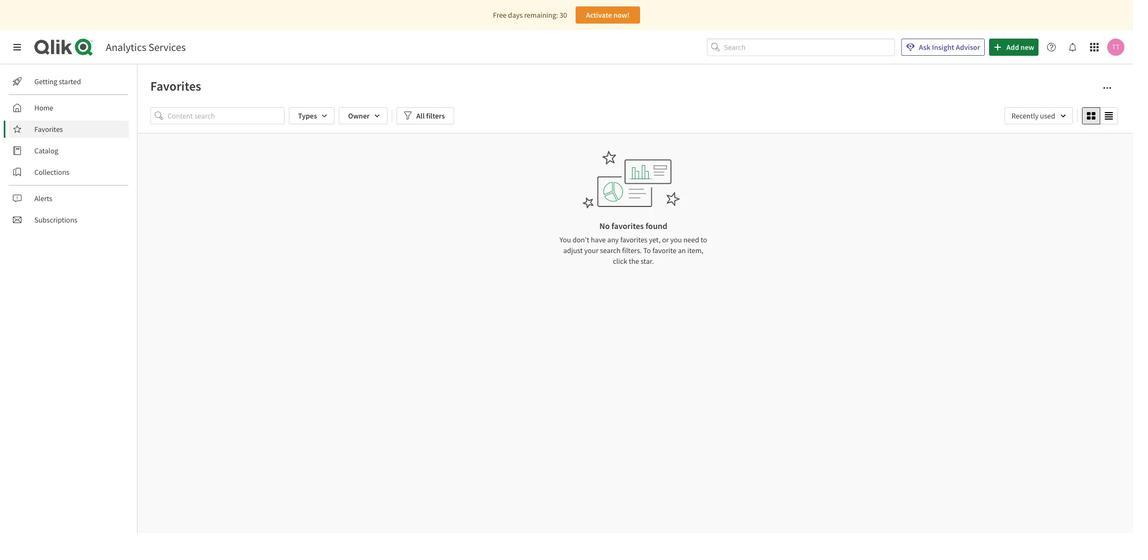 Task type: locate. For each thing, give the bounding box(es) containing it.
now!
[[614, 10, 630, 20]]

ask insight advisor
[[919, 42, 980, 52]]

adjust
[[563, 246, 583, 256]]

all filters button
[[397, 107, 454, 125]]

found
[[646, 221, 668, 231]]

free
[[493, 10, 507, 20]]

activate now! link
[[576, 6, 640, 24]]

you
[[560, 235, 571, 245]]

you
[[670, 235, 682, 245]]

need
[[684, 235, 699, 245]]

favorites up filters.
[[620, 235, 648, 245]]

0 horizontal spatial favorites
[[34, 125, 63, 134]]

getting started link
[[9, 73, 129, 90]]

your
[[584, 246, 599, 256]]

the
[[629, 257, 639, 266]]

catalog
[[34, 146, 58, 156]]

new
[[1021, 42, 1034, 52]]

favorites up any
[[612, 221, 644, 231]]

favorites link
[[9, 121, 129, 138]]

filters
[[426, 111, 445, 121]]

Search text field
[[724, 39, 895, 56]]

add
[[1007, 42, 1019, 52]]

favorite
[[653, 246, 677, 256]]

an
[[678, 246, 686, 256]]

favorites up catalog
[[34, 125, 63, 134]]

30
[[560, 10, 567, 20]]

Content search text field
[[168, 107, 285, 125]]

collections
[[34, 168, 69, 177]]

1 vertical spatial favorites
[[34, 125, 63, 134]]

insight
[[932, 42, 955, 52]]

1 vertical spatial favorites
[[620, 235, 648, 245]]

started
[[59, 77, 81, 86]]

navigation pane element
[[0, 69, 137, 233]]

subscriptions
[[34, 215, 77, 225]]

have
[[591, 235, 606, 245]]

analytics
[[106, 41, 146, 54]]

free days remaining: 30
[[493, 10, 567, 20]]

favorites
[[612, 221, 644, 231], [620, 235, 648, 245]]

home
[[34, 103, 53, 113]]

types
[[298, 111, 317, 121]]

1 horizontal spatial favorites
[[150, 78, 201, 94]]

remaining:
[[524, 10, 558, 20]]

favorites
[[150, 78, 201, 94], [34, 125, 63, 134]]

activate now!
[[586, 10, 630, 20]]

subscriptions link
[[9, 212, 129, 229]]

alerts
[[34, 194, 52, 204]]

add new button
[[989, 39, 1039, 56]]

search
[[600, 246, 621, 256]]

analytics services
[[106, 41, 186, 54]]

favorites down services
[[150, 78, 201, 94]]

switch view group
[[1082, 107, 1118, 125]]

owner button
[[339, 107, 387, 125]]



Task type: vqa. For each thing, say whether or not it's contained in the screenshot.
Alerts at the left top of the page
yes



Task type: describe. For each thing, give the bounding box(es) containing it.
any
[[608, 235, 619, 245]]

no favorites found you don't have any favorites yet, or you need to adjust your search filters. to favorite an item, click the star.
[[560, 221, 707, 266]]

to
[[701, 235, 707, 245]]

used
[[1040, 111, 1055, 121]]

all
[[416, 111, 425, 121]]

advisor
[[956, 42, 980, 52]]

ask insight advisor button
[[901, 39, 985, 56]]

Recently used field
[[1005, 107, 1073, 125]]

more actions image
[[1103, 84, 1112, 92]]

filters.
[[622, 246, 642, 256]]

don't
[[573, 235, 589, 245]]

filters region
[[150, 105, 1120, 127]]

star.
[[641, 257, 654, 266]]

add new
[[1007, 42, 1034, 52]]

collections link
[[9, 164, 129, 181]]

getting started
[[34, 77, 81, 86]]

home link
[[9, 99, 129, 117]]

favorites inside navigation pane element
[[34, 125, 63, 134]]

click
[[613, 257, 627, 266]]

types button
[[289, 107, 335, 125]]

0 vertical spatial favorites
[[612, 221, 644, 231]]

catalog link
[[9, 142, 129, 160]]

recently used
[[1012, 111, 1055, 121]]

owner
[[348, 111, 370, 121]]

terry turtle image
[[1108, 39, 1125, 56]]

yet,
[[649, 235, 661, 245]]

searchbar element
[[707, 39, 895, 56]]

or
[[662, 235, 669, 245]]

analytics services element
[[106, 41, 186, 54]]

services
[[149, 41, 186, 54]]

all filters
[[416, 111, 445, 121]]

getting
[[34, 77, 57, 86]]

alerts link
[[9, 190, 129, 207]]

0 vertical spatial favorites
[[150, 78, 201, 94]]

no
[[600, 221, 610, 231]]

item,
[[688, 246, 704, 256]]

days
[[508, 10, 523, 20]]

activate
[[586, 10, 612, 20]]

recently
[[1012, 111, 1039, 121]]

to
[[643, 246, 651, 256]]

ask
[[919, 42, 931, 52]]

close sidebar menu image
[[13, 43, 21, 52]]



